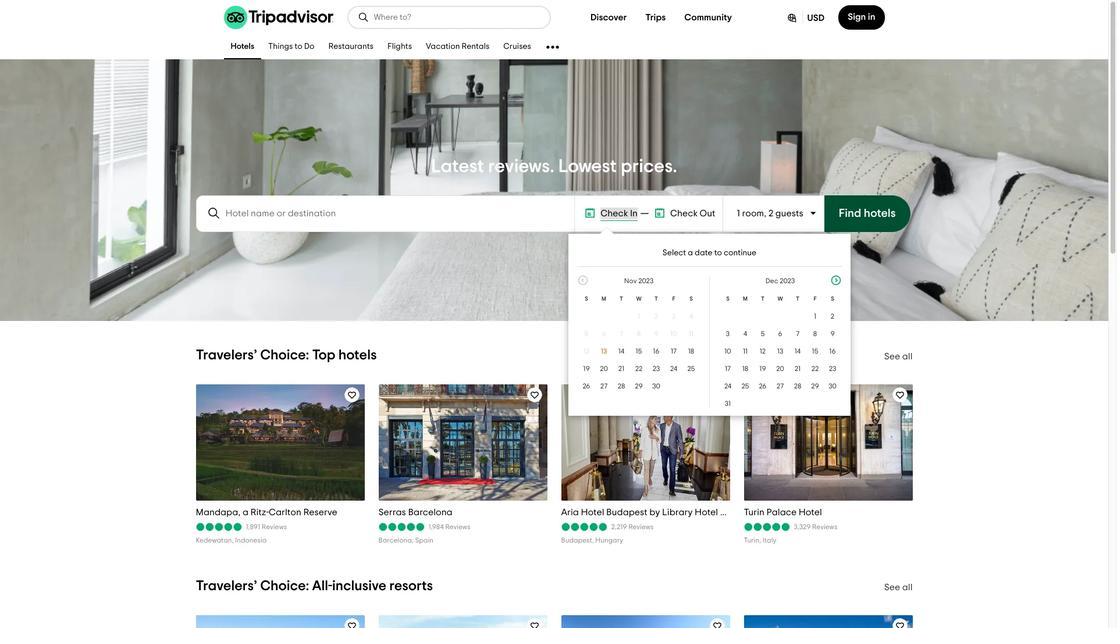 Task type: locate. For each thing, give the bounding box(es) containing it.
13 for dec
[[777, 348, 783, 355]]

in
[[868, 12, 876, 22]]

to left do at the top
[[295, 43, 302, 51]]

m
[[602, 296, 606, 302], [743, 296, 748, 302]]

1 13 from the left
[[601, 348, 607, 355]]

budapest
[[606, 508, 648, 517]]

2 20 from the left
[[776, 365, 784, 372]]

0 horizontal spatial 26
[[583, 383, 590, 390]]

1
[[737, 209, 740, 218], [638, 313, 640, 320], [814, 313, 817, 320]]

0 horizontal spatial search image
[[207, 206, 221, 220]]

1 horizontal spatial 7
[[796, 331, 800, 338]]

search search field for the bottommost search image
[[226, 208, 564, 219]]

restaurants
[[329, 43, 374, 51]]

2 horizontal spatial 2
[[831, 313, 835, 320]]

reviews for palace
[[812, 524, 838, 531]]

17 for dec 2023
[[725, 365, 731, 372]]

latest reviews. lowest prices.
[[431, 157, 677, 175]]

1 horizontal spatial 9
[[831, 331, 835, 338]]

1 all from the top
[[902, 352, 913, 361]]

hotel
[[581, 508, 604, 517], [695, 508, 718, 517], [799, 508, 822, 517]]

2 15 from the left
[[812, 348, 818, 355]]

3 reviews from the left
[[629, 524, 654, 531]]

0 vertical spatial see
[[884, 352, 900, 361]]

1 m from the left
[[602, 296, 606, 302]]

0 horizontal spatial 20
[[600, 365, 608, 372]]

mandapa, a ritz-carlton reserve
[[196, 508, 337, 517]]

a for mandapa,
[[243, 508, 249, 517]]

1 28 from the left
[[618, 383, 625, 390]]

2 check from the left
[[670, 209, 698, 218]]

0 vertical spatial a
[[688, 249, 693, 257]]

see all link for travelers' choice: top hotels
[[884, 352, 913, 361]]

2023 right dec
[[780, 278, 795, 285]]

1 horizontal spatial 11
[[743, 348, 748, 355]]

0 horizontal spatial 19
[[583, 365, 590, 372]]

0 vertical spatial 4
[[690, 313, 693, 320]]

1 30 from the left
[[652, 383, 660, 390]]

2 22 from the left
[[812, 365, 819, 372]]

a left ritz-
[[243, 508, 249, 517]]

2 travelers' from the top
[[196, 579, 257, 593]]

2 t from the left
[[655, 296, 658, 302]]

0 horizontal spatial 16
[[653, 348, 660, 355]]

hotel up 3,329 reviews
[[799, 508, 822, 517]]

2 choice: from the top
[[260, 579, 309, 593]]

1 22 from the left
[[635, 365, 643, 372]]

1 8 from the left
[[637, 331, 641, 338]]

nov
[[624, 278, 637, 285]]

1 horizontal spatial 6
[[778, 331, 783, 338]]

23 for nov 2023
[[653, 365, 660, 372]]

1 horizontal spatial f
[[814, 296, 817, 302]]

4 for dec 2023
[[744, 331, 747, 338]]

0 vertical spatial 11
[[689, 331, 694, 338]]

0 horizontal spatial 4
[[690, 313, 693, 320]]

0 vertical spatial see all link
[[884, 352, 913, 361]]

0 horizontal spatial check
[[601, 209, 628, 218]]

8
[[637, 331, 641, 338], [813, 331, 817, 338]]

2 s m t w t f s from the left
[[726, 296, 834, 302]]

see all for travelers' choice: all-inclusive resorts
[[884, 583, 913, 592]]

2 16 from the left
[[830, 348, 836, 355]]

0 horizontal spatial hotels
[[339, 349, 377, 363]]

1 2023 from the left
[[638, 278, 654, 285]]

check in
[[601, 209, 638, 218]]

1 horizontal spatial 8
[[813, 331, 817, 338]]

0 horizontal spatial m
[[602, 296, 606, 302]]

1 f from the left
[[672, 296, 675, 302]]

1 vertical spatial see all link
[[884, 583, 913, 592]]

16 for nov 2023
[[653, 348, 660, 355]]

check for check out
[[670, 209, 698, 218]]

0 horizontal spatial 23
[[653, 365, 660, 372]]

1 16 from the left
[[653, 348, 660, 355]]

25 for nov 2023
[[688, 365, 695, 372]]

1 9 from the left
[[654, 331, 659, 338]]

usd button
[[777, 5, 834, 30]]

hotels right find
[[864, 208, 896, 219]]

1 vertical spatial travelers'
[[196, 579, 257, 593]]

2 14 from the left
[[795, 348, 801, 355]]

0 horizontal spatial 6
[[602, 331, 606, 338]]

1 27 from the left
[[600, 383, 608, 390]]

sign
[[848, 12, 866, 22]]

0 horizontal spatial 8
[[637, 331, 641, 338]]

w
[[636, 296, 642, 302], [778, 296, 783, 302]]

hotel right aria
[[581, 508, 604, 517]]

s m t w t f s down dec 2023
[[726, 296, 834, 302]]

0 horizontal spatial f
[[672, 296, 675, 302]]

8 for nov 2023
[[637, 331, 641, 338]]

0 vertical spatial 24
[[670, 365, 677, 372]]

0 vertical spatial search image
[[358, 12, 369, 23]]

find hotels
[[839, 208, 896, 219]]

1 horizontal spatial w
[[778, 296, 783, 302]]

0 vertical spatial to
[[295, 43, 302, 51]]

1,891
[[246, 524, 260, 531]]

1 horizontal spatial 12
[[760, 348, 766, 355]]

12
[[584, 348, 590, 355], [760, 348, 766, 355]]

1 s m t w t f s from the left
[[585, 296, 693, 302]]

1 horizontal spatial 13
[[777, 348, 783, 355]]

reviews down serras barcelona link
[[445, 524, 471, 531]]

1 26 from the left
[[583, 383, 590, 390]]

community button
[[675, 6, 741, 29]]

1 vertical spatial see all
[[884, 583, 913, 592]]

2 30 from the left
[[829, 383, 837, 390]]

29 for nov 2023
[[635, 383, 643, 390]]

4 t from the left
[[796, 296, 800, 302]]

1 check from the left
[[601, 209, 628, 218]]

2 26 from the left
[[759, 383, 767, 390]]

all for travelers' choice: top hotels
[[902, 352, 913, 361]]

5 for nov 2023
[[585, 331, 589, 338]]

3,329 reviews
[[794, 524, 838, 531]]

1 for nov 2023
[[638, 313, 640, 320]]

0 vertical spatial hotels
[[864, 208, 896, 219]]

1 travelers' from the top
[[196, 349, 257, 363]]

w for nov
[[636, 296, 642, 302]]

reviews down turin palace hotel link
[[812, 524, 838, 531]]

14
[[618, 348, 625, 355], [795, 348, 801, 355]]

1 7 from the left
[[620, 331, 623, 338]]

31
[[725, 400, 731, 407]]

22
[[635, 365, 643, 372], [812, 365, 819, 372]]

2 reviews from the left
[[445, 524, 471, 531]]

20 for nov
[[600, 365, 608, 372]]

2 23 from the left
[[829, 365, 836, 372]]

1 vertical spatial choice:
[[260, 579, 309, 593]]

w down nov 2023
[[636, 296, 642, 302]]

1 horizontal spatial 20
[[776, 365, 784, 372]]

0 horizontal spatial to
[[295, 43, 302, 51]]

1 vertical spatial 4
[[744, 331, 747, 338]]

1 horizontal spatial 2023
[[780, 278, 795, 285]]

hotels right top
[[339, 349, 377, 363]]

0 vertical spatial 10
[[671, 331, 677, 338]]

10
[[671, 331, 677, 338], [725, 348, 731, 355]]

2 horizontal spatial 1
[[814, 313, 817, 320]]

2 see from the top
[[884, 583, 900, 592]]

see all link
[[884, 352, 913, 361], [884, 583, 913, 592]]

0 horizontal spatial 11
[[689, 331, 694, 338]]

f for nov 2023
[[672, 296, 675, 302]]

1 vertical spatial 11
[[743, 348, 748, 355]]

sign in link
[[839, 5, 885, 30]]

1 29 from the left
[[635, 383, 643, 390]]

1 15 from the left
[[636, 348, 642, 355]]

0 horizontal spatial 1
[[638, 313, 640, 320]]

1 see from the top
[[884, 352, 900, 361]]

1 horizontal spatial 17
[[725, 365, 731, 372]]

0 horizontal spatial 17
[[671, 348, 677, 355]]

a
[[688, 249, 693, 257], [243, 508, 249, 517]]

1 w from the left
[[636, 296, 642, 302]]

2 13 from the left
[[777, 348, 783, 355]]

2 27 from the left
[[777, 383, 784, 390]]

28 for dec 2023
[[794, 383, 802, 390]]

2 see all link from the top
[[884, 583, 913, 592]]

dec
[[766, 278, 778, 285]]

w down dec 2023
[[778, 296, 783, 302]]

t
[[620, 296, 623, 302], [655, 296, 658, 302], [761, 296, 765, 302], [796, 296, 800, 302]]

1 horizontal spatial s m t w t f s
[[726, 296, 834, 302]]

1 horizontal spatial a
[[688, 249, 693, 257]]

17 for nov 2023
[[671, 348, 677, 355]]

check out
[[670, 209, 716, 218]]

see
[[884, 352, 900, 361], [884, 583, 900, 592]]

6 for dec
[[778, 331, 783, 338]]

check left out
[[670, 209, 698, 218]]

0 horizontal spatial 7
[[620, 331, 623, 338]]

2 5 from the left
[[761, 331, 765, 338]]

2 see all from the top
[[884, 583, 913, 592]]

1 20 from the left
[[600, 365, 608, 372]]

27
[[600, 383, 608, 390], [777, 383, 784, 390]]

25
[[688, 365, 695, 372], [742, 383, 749, 390]]

continue
[[724, 249, 757, 257]]

1 horizontal spatial m
[[743, 296, 748, 302]]

2 7 from the left
[[796, 331, 800, 338]]

0 horizontal spatial s m t w t f s
[[585, 296, 693, 302]]

0 horizontal spatial 12
[[584, 348, 590, 355]]

palace
[[767, 508, 797, 517]]

s m t w t f s for nov
[[585, 296, 693, 302]]

2 all from the top
[[902, 583, 913, 592]]

0 vertical spatial all
[[902, 352, 913, 361]]

choice: left top
[[260, 349, 309, 363]]

sign in
[[848, 12, 876, 22]]

1 see all from the top
[[884, 352, 913, 361]]

27 for nov
[[600, 383, 608, 390]]

vacation
[[426, 43, 460, 51]]

1 reviews from the left
[[262, 524, 287, 531]]

f
[[672, 296, 675, 302], [814, 296, 817, 302]]

0 horizontal spatial 3
[[672, 313, 676, 320]]

1 horizontal spatial 3
[[726, 331, 730, 338]]

search image
[[358, 12, 369, 23], [207, 206, 221, 220]]

2023 for nov 2023
[[638, 278, 654, 285]]

hotels
[[231, 43, 254, 51]]

9 for dec 2023
[[831, 331, 835, 338]]

0 vertical spatial 25
[[688, 365, 695, 372]]

24 for nov 2023
[[670, 365, 677, 372]]

30 for dec 2023
[[829, 383, 837, 390]]

2 29 from the left
[[811, 383, 819, 390]]

None search field
[[348, 7, 550, 28], [198, 197, 573, 230], [348, 7, 550, 28], [198, 197, 573, 230]]

0 horizontal spatial 21
[[619, 365, 625, 372]]

2 19 from the left
[[760, 365, 766, 372]]

1 horizontal spatial 5
[[761, 331, 765, 338]]

0 vertical spatial 17
[[671, 348, 677, 355]]

1 horizontal spatial 23
[[829, 365, 836, 372]]

2023 right nov
[[638, 278, 654, 285]]

0 horizontal spatial 25
[[688, 365, 695, 372]]

reviews down by
[[629, 524, 654, 531]]

a left date
[[688, 249, 693, 257]]

1 horizontal spatial 24
[[725, 383, 732, 390]]

4 reviews from the left
[[812, 524, 838, 531]]

0 horizontal spatial 2
[[655, 313, 658, 320]]

1 horizontal spatial 16
[[830, 348, 836, 355]]

15
[[636, 348, 642, 355], [812, 348, 818, 355]]

0 vertical spatial search search field
[[374, 12, 540, 23]]

11 for dec 2023
[[743, 348, 748, 355]]

20
[[600, 365, 608, 372], [776, 365, 784, 372]]

1 horizontal spatial 22
[[812, 365, 819, 372]]

discover
[[591, 13, 627, 22]]

reviews down mandapa, a ritz-carlton reserve link
[[262, 524, 287, 531]]

1 horizontal spatial 15
[[812, 348, 818, 355]]

1 23 from the left
[[653, 365, 660, 372]]

1 horizontal spatial hotels
[[864, 208, 896, 219]]

serras barcelona
[[379, 508, 453, 517]]

0 horizontal spatial 9
[[654, 331, 659, 338]]

0 vertical spatial travelers'
[[196, 349, 257, 363]]

check left in
[[601, 209, 628, 218]]

hotel right library
[[695, 508, 718, 517]]

1 horizontal spatial 28
[[794, 383, 802, 390]]

1 12 from the left
[[584, 348, 590, 355]]

10 for dec 2023
[[725, 348, 731, 355]]

1 horizontal spatial 27
[[777, 383, 784, 390]]

14 for nov 2023
[[618, 348, 625, 355]]

hotels
[[864, 208, 896, 219], [339, 349, 377, 363]]

travelers'
[[196, 349, 257, 363], [196, 579, 257, 593]]

0 horizontal spatial 14
[[618, 348, 625, 355]]

0 horizontal spatial a
[[243, 508, 249, 517]]

5 for dec 2023
[[761, 331, 765, 338]]

in
[[630, 209, 638, 218]]

21 for nov 2023
[[619, 365, 625, 372]]

Search search field
[[374, 12, 540, 23], [226, 208, 564, 219]]

0 horizontal spatial w
[[636, 296, 642, 302]]

1 vertical spatial 25
[[742, 383, 749, 390]]

2 21 from the left
[[795, 365, 801, 372]]

1 5 from the left
[[585, 331, 589, 338]]

serras
[[379, 508, 406, 517]]

2 8 from the left
[[813, 331, 817, 338]]

1 choice: from the top
[[260, 349, 309, 363]]

2 28 from the left
[[794, 383, 802, 390]]

0 horizontal spatial 28
[[618, 383, 625, 390]]

3 for dec 2023
[[726, 331, 730, 338]]

1 horizontal spatial 14
[[795, 348, 801, 355]]

1 19 from the left
[[583, 365, 590, 372]]

8 for dec 2023
[[813, 331, 817, 338]]

1 t from the left
[[620, 296, 623, 302]]

1 vertical spatial 10
[[725, 348, 731, 355]]

5
[[585, 331, 589, 338], [761, 331, 765, 338]]

2023
[[638, 278, 654, 285], [780, 278, 795, 285]]

w for dec
[[778, 296, 783, 302]]

discover button
[[581, 6, 636, 29]]

to
[[295, 43, 302, 51], [714, 249, 722, 257]]

1 horizontal spatial 10
[[725, 348, 731, 355]]

15 for dec 2023
[[812, 348, 818, 355]]

2 9 from the left
[[831, 331, 835, 338]]

choice: left the "all-"
[[260, 579, 309, 593]]

2 6 from the left
[[778, 331, 783, 338]]

0 horizontal spatial 15
[[636, 348, 642, 355]]

s m t w t f s for dec
[[726, 296, 834, 302]]

1 vertical spatial all
[[902, 583, 913, 592]]

1 horizontal spatial 21
[[795, 365, 801, 372]]

1 14 from the left
[[618, 348, 625, 355]]

27 for dec
[[777, 383, 784, 390]]

reviews for a
[[262, 524, 287, 531]]

2 12 from the left
[[760, 348, 766, 355]]

3 t from the left
[[761, 296, 765, 302]]

library
[[662, 508, 693, 517]]

30
[[652, 383, 660, 390], [829, 383, 837, 390]]

1 6 from the left
[[602, 331, 606, 338]]

1 vertical spatial 17
[[725, 365, 731, 372]]

0 vertical spatial see all
[[884, 352, 913, 361]]

1 see all link from the top
[[884, 352, 913, 361]]

flights link
[[381, 35, 419, 59]]

1 horizontal spatial 26
[[759, 383, 767, 390]]

24
[[670, 365, 677, 372], [725, 383, 732, 390]]

0 horizontal spatial 2023
[[638, 278, 654, 285]]

0 horizontal spatial 29
[[635, 383, 643, 390]]

2 f from the left
[[814, 296, 817, 302]]

choice:
[[260, 349, 309, 363], [260, 579, 309, 593]]

s m t w t f s down nov 2023
[[585, 296, 693, 302]]

1 vertical spatial see
[[884, 583, 900, 592]]

0 horizontal spatial 10
[[671, 331, 677, 338]]

2 2023 from the left
[[780, 278, 795, 285]]

1 horizontal spatial 19
[[760, 365, 766, 372]]

0 horizontal spatial 27
[[600, 383, 608, 390]]

3 for nov 2023
[[672, 313, 676, 320]]

18 for dec 2023
[[742, 365, 749, 372]]

0 vertical spatial 3
[[672, 313, 676, 320]]

2 w from the left
[[778, 296, 783, 302]]

1 horizontal spatial 29
[[811, 383, 819, 390]]

16 for dec 2023
[[830, 348, 836, 355]]

see for travelers' choice: all-inclusive resorts
[[884, 583, 900, 592]]

cruises link
[[497, 35, 538, 59]]

2 m from the left
[[743, 296, 748, 302]]

1 21 from the left
[[619, 365, 625, 372]]

0 horizontal spatial 5
[[585, 331, 589, 338]]

to right date
[[714, 249, 722, 257]]

28 for nov 2023
[[618, 383, 625, 390]]

s
[[585, 296, 588, 302], [690, 296, 693, 302], [726, 296, 730, 302], [831, 296, 834, 302]]

1 horizontal spatial to
[[714, 249, 722, 257]]

budapest,
[[561, 537, 594, 544]]



Task type: describe. For each thing, give the bounding box(es) containing it.
23 for dec 2023
[[829, 365, 836, 372]]

indonesia
[[235, 537, 267, 544]]

15 for nov 2023
[[636, 348, 642, 355]]

1 s from the left
[[585, 296, 588, 302]]

2 for nov 2023
[[655, 313, 658, 320]]

do
[[304, 43, 315, 51]]

22 for nov 2023
[[635, 365, 643, 372]]

1 horizontal spatial 1
[[737, 209, 740, 218]]

reviews for hotel
[[629, 524, 654, 531]]

to inside things to do link
[[295, 43, 302, 51]]

italy
[[763, 537, 777, 544]]

usd
[[808, 13, 825, 23]]

kedewatan,
[[196, 537, 234, 544]]

see for travelers' choice: top hotels
[[884, 352, 900, 361]]

select
[[663, 249, 686, 257]]

3 s from the left
[[726, 296, 730, 302]]

24 for dec 2023
[[725, 383, 732, 390]]

rentals
[[462, 43, 490, 51]]

vacation rentals link
[[419, 35, 497, 59]]

travelers' for travelers' choice: top hotels
[[196, 349, 257, 363]]

aria hotel budapest by library hotel collection link
[[561, 507, 764, 519]]

choice: for all-
[[260, 579, 309, 593]]

1 horizontal spatial 2
[[769, 209, 774, 218]]

11 for nov 2023
[[689, 331, 694, 338]]

1 vertical spatial hotels
[[339, 349, 377, 363]]

14 for dec 2023
[[795, 348, 801, 355]]

mandapa, a ritz-carlton reserve image
[[193, 385, 367, 501]]

travelers' choice: top hotels link
[[196, 349, 377, 363]]

room
[[742, 209, 764, 218]]

barcelona
[[408, 508, 453, 517]]

9 for nov 2023
[[654, 331, 659, 338]]

2,219 reviews
[[611, 524, 654, 531]]

collection
[[720, 508, 764, 517]]

1,984
[[429, 524, 444, 531]]

dec 2023
[[766, 278, 795, 285]]

resorts
[[389, 579, 433, 593]]

mandapa,
[[196, 508, 241, 517]]

all-
[[312, 579, 332, 593]]

18 for nov 2023
[[688, 348, 694, 355]]

flights
[[388, 43, 412, 51]]

1,891 reviews
[[246, 524, 287, 531]]

choice: for top
[[260, 349, 309, 363]]

tripadvisor image
[[224, 6, 333, 29]]

things to do
[[268, 43, 315, 51]]

hotels inside find hotels button
[[864, 208, 896, 219]]

2023 for dec 2023
[[780, 278, 795, 285]]

trips
[[646, 13, 666, 22]]

7 for nov 2023
[[620, 331, 623, 338]]

turin palace hotel
[[744, 508, 822, 517]]

1 vertical spatial search image
[[207, 206, 221, 220]]

trips button
[[636, 6, 675, 29]]

barcelona,
[[379, 537, 414, 544]]

vacation rentals
[[426, 43, 490, 51]]

spain
[[415, 537, 434, 544]]

1 room , 2 guests
[[737, 209, 804, 218]]

3,329
[[794, 524, 811, 531]]

3 hotel from the left
[[799, 508, 822, 517]]

7 for dec 2023
[[796, 331, 800, 338]]

serras barcelona link
[[379, 507, 547, 519]]

1 for dec 2023
[[814, 313, 817, 320]]

community
[[685, 13, 732, 22]]

by
[[650, 508, 660, 517]]

30 for nov 2023
[[652, 383, 660, 390]]

2 s from the left
[[690, 296, 693, 302]]

serras barcelona image
[[376, 385, 550, 501]]

things to do link
[[261, 35, 322, 59]]

reserve
[[303, 508, 337, 517]]

select a date to continue
[[663, 249, 757, 257]]

inclusive
[[332, 579, 387, 593]]

date
[[695, 249, 713, 257]]

mandapa, a ritz-carlton reserve link
[[196, 507, 365, 519]]

m for dec 2023
[[743, 296, 748, 302]]

1,984 reviews
[[429, 524, 471, 531]]

1 horizontal spatial search image
[[358, 12, 369, 23]]

top
[[312, 349, 336, 363]]

reviews for barcelona
[[445, 524, 471, 531]]

13 for nov
[[601, 348, 607, 355]]

nov 2023
[[624, 278, 654, 285]]

aria hotel budapest by library hotel collection image
[[558, 385, 733, 501]]

lowest prices.
[[559, 157, 677, 175]]

21 for dec 2023
[[795, 365, 801, 372]]

25 for dec 2023
[[742, 383, 749, 390]]

12 for nov
[[584, 348, 590, 355]]

1 hotel from the left
[[581, 508, 604, 517]]

f for dec 2023
[[814, 296, 817, 302]]

barcelona, spain
[[379, 537, 434, 544]]

all for travelers' choice: all-inclusive resorts
[[902, 583, 913, 592]]

things
[[268, 43, 293, 51]]

,
[[764, 209, 767, 218]]

find hotels button
[[825, 195, 911, 232]]

2,219
[[611, 524, 627, 531]]

carlton
[[269, 508, 301, 517]]

travelers' choice: all-inclusive resorts
[[196, 579, 433, 593]]

29 for dec 2023
[[811, 383, 819, 390]]

aria hotel budapest by library hotel collection
[[561, 508, 764, 517]]

6 for nov
[[602, 331, 606, 338]]

restaurants link
[[322, 35, 381, 59]]

turin palace hotel image
[[741, 385, 916, 501]]

2 hotel from the left
[[695, 508, 718, 517]]

latest reviews.
[[431, 157, 555, 175]]

travelers' for travelers' choice: all-inclusive resorts
[[196, 579, 257, 593]]

26 for nov 2023
[[583, 383, 590, 390]]

19 for dec
[[760, 365, 766, 372]]

budapest, hungary
[[561, 537, 623, 544]]

travelers' choice: all-inclusive resorts link
[[196, 579, 433, 593]]

4 s from the left
[[831, 296, 834, 302]]

19 for nov
[[583, 365, 590, 372]]

hotels link
[[224, 35, 261, 59]]

a for select
[[688, 249, 693, 257]]

ritz-
[[251, 508, 269, 517]]

out
[[700, 209, 716, 218]]

cruises
[[504, 43, 531, 51]]

4 for nov 2023
[[690, 313, 693, 320]]

m for nov 2023
[[602, 296, 606, 302]]

guests
[[776, 209, 804, 218]]

20 for dec
[[776, 365, 784, 372]]

22 for dec 2023
[[812, 365, 819, 372]]

kedewatan, indonesia
[[196, 537, 267, 544]]

hungary
[[596, 537, 623, 544]]

turin, italy
[[744, 537, 777, 544]]

12 for dec
[[760, 348, 766, 355]]

find
[[839, 208, 862, 219]]

turin palace hotel link
[[744, 507, 913, 519]]

26 for dec 2023
[[759, 383, 767, 390]]

turin
[[744, 508, 765, 517]]

10 for nov 2023
[[671, 331, 677, 338]]

travelers' choice: top hotels
[[196, 349, 377, 363]]

check for check in
[[601, 209, 628, 218]]

see all for travelers' choice: top hotels
[[884, 352, 913, 361]]

2 for dec 2023
[[831, 313, 835, 320]]

turin,
[[744, 537, 761, 544]]

see all link for travelers' choice: all-inclusive resorts
[[884, 583, 913, 592]]

aria
[[561, 508, 579, 517]]

search search field for the rightmost search image
[[374, 12, 540, 23]]



Task type: vqa. For each thing, say whether or not it's contained in the screenshot.
the
no



